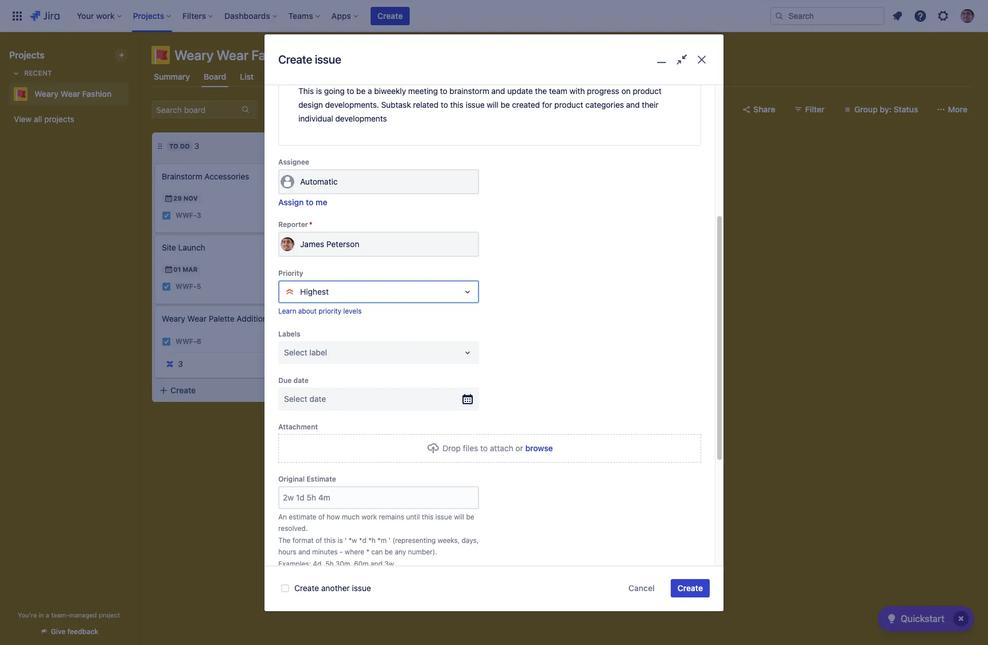 Task type: describe. For each thing, give the bounding box(es) containing it.
give feedback
[[51, 628, 98, 636]]

highest
[[300, 287, 329, 297]]

nov for 29 nov
[[183, 195, 198, 202]]

issue down 60m
[[352, 584, 371, 593]]

minutes
[[312, 548, 338, 557]]

create another issue
[[294, 584, 371, 593]]

in
[[39, 612, 44, 619]]

and down "on"
[[626, 100, 640, 110]]

01
[[173, 266, 181, 273]]

automatic image
[[281, 175, 294, 189]]

this inside this is going to be a biweekly meeting to brainstorm and update the team with progress on product design developments. subtask related to this issue will be created for product categories and their individual developments
[[450, 100, 464, 110]]

an estimate of how much work remains until this issue will be resolved. the format of this is ' *w *d *h *m ' (representing weeks, days, hours and minutes - where * can be any number). examples: 4d, 5h 30m, 60m and 3w.
[[278, 513, 481, 569]]

task image for wwf-5
[[162, 282, 171, 292]]

and down can
[[371, 560, 383, 569]]

weary up wwf-6
[[162, 314, 185, 324]]

30m,
[[336, 560, 352, 569]]

how
[[327, 513, 340, 522]]

to up developments.
[[347, 86, 354, 96]]

wwf- for 1
[[337, 244, 359, 252]]

their
[[642, 100, 659, 110]]

minimize image
[[654, 52, 670, 68]]

design the weary wear site
[[324, 172, 426, 181]]

reports link
[[472, 67, 506, 87]]

site
[[162, 243, 176, 253]]

dismiss quickstart image
[[952, 610, 971, 628]]

* inside an estimate of how much work remains until this issue will be resolved. the format of this is ' *w *d *h *m ' (representing weeks, days, hours and minutes - where * can be any number). examples: 4d, 5h 30m, 60m and 3w.
[[366, 548, 369, 557]]

product
[[324, 275, 353, 285]]

0 horizontal spatial this
[[324, 537, 336, 545]]

1 vertical spatial design
[[382, 275, 408, 285]]

files
[[463, 444, 478, 453]]

wear inside 'weary wear fashion' link
[[61, 89, 80, 99]]

original
[[278, 475, 305, 484]]

2 vertical spatial create button
[[671, 580, 710, 598]]

0 vertical spatial 3
[[194, 141, 199, 151]]

select for select label
[[284, 348, 307, 357]]

and down reports at the top of the page
[[492, 86, 505, 96]]

wear left site
[[391, 172, 410, 181]]

developments
[[335, 114, 387, 124]]

accessories
[[205, 172, 249, 181]]

exit full screen image
[[673, 52, 690, 68]]

date for select date
[[310, 394, 326, 404]]

give feedback button
[[33, 623, 105, 642]]

weary down 2
[[366, 172, 389, 181]]

in
[[331, 142, 338, 150]]

30
[[335, 314, 344, 321]]

number).
[[408, 548, 437, 557]]

wwf-6
[[176, 338, 201, 346]]

this
[[298, 86, 314, 96]]

listing
[[355, 275, 380, 285]]

done
[[493, 142, 512, 150]]

check image
[[885, 612, 899, 626]]

learn about priority levels
[[278, 307, 362, 316]]

2
[[380, 141, 385, 151]]

in progress 2
[[331, 141, 385, 151]]

1 ' from the left
[[345, 537, 347, 545]]

*d
[[359, 537, 366, 545]]

priority
[[278, 269, 303, 278]]

select label
[[284, 348, 327, 357]]

1 vertical spatial the
[[352, 172, 364, 181]]

to do 3
[[169, 141, 199, 151]]

all
[[34, 114, 42, 124]]

highest image for site launch
[[270, 282, 279, 292]]

collapse recent projects image
[[9, 67, 23, 80]]

date for due date
[[294, 376, 309, 385]]

for
[[542, 100, 552, 110]]

site
[[413, 172, 426, 181]]

tab list containing board
[[145, 67, 981, 87]]

hours
[[278, 548, 296, 557]]

be down update
[[501, 100, 510, 110]]

subtask
[[381, 100, 411, 110]]

to right files on the left of page
[[480, 444, 488, 453]]

assign to me button
[[278, 197, 327, 208]]

assign
[[278, 198, 304, 207]]

create banner
[[0, 0, 988, 32]]

estimate
[[307, 475, 336, 484]]

a inside this is going to be a biweekly meeting to brainstorm and update the team with progress on product design developments. subtask related to this issue will be created for product categories and their individual developments
[[368, 86, 372, 96]]

60m
[[354, 560, 369, 569]]

feb
[[345, 227, 357, 234]]

wwf-5 link
[[176, 282, 201, 292]]

30 nov
[[335, 314, 360, 321]]

be left the any
[[385, 548, 393, 557]]

feedback
[[67, 628, 98, 636]]

view
[[14, 114, 32, 124]]

weary wear palette additions
[[162, 314, 272, 324]]

29 for 29 feb
[[335, 227, 344, 234]]

attachment
[[278, 423, 318, 431]]

issue up going
[[315, 53, 341, 66]]

priority
[[319, 307, 342, 316]]

examples:
[[278, 560, 311, 569]]

wwf- for 3
[[176, 211, 197, 220]]

highest image
[[432, 243, 441, 253]]

an
[[278, 513, 287, 522]]

0 horizontal spatial fashion
[[82, 89, 112, 99]]

select for select date
[[284, 394, 307, 404]]

task image for wwf-6
[[162, 337, 171, 347]]

nov for 30 nov
[[345, 314, 360, 321]]

to right meeting on the left
[[440, 86, 448, 96]]

design
[[298, 100, 323, 110]]

summary link
[[152, 67, 192, 87]]

biweekly
[[374, 86, 406, 96]]

to
[[169, 142, 178, 150]]

silos
[[410, 275, 427, 285]]

update
[[507, 86, 533, 96]]

project
[[99, 612, 120, 619]]

categories
[[585, 100, 624, 110]]

developments.
[[325, 100, 379, 110]]

add people image
[[295, 103, 309, 117]]

wwf-1
[[337, 244, 362, 252]]

quickstart button
[[878, 607, 975, 632]]

due
[[278, 376, 292, 385]]

until
[[406, 513, 420, 522]]

1
[[359, 244, 362, 252]]

task image for wwf-3
[[162, 211, 171, 220]]

due date
[[278, 376, 309, 385]]

weary wear fashion inside 'weary wear fashion' link
[[34, 89, 112, 99]]

weary wear fashion link
[[9, 83, 124, 106]]

recent
[[24, 69, 52, 77]]

list
[[240, 72, 254, 81]]

to inside button
[[306, 198, 314, 207]]

much
[[342, 513, 360, 522]]

create issue
[[278, 53, 341, 66]]

mar
[[183, 266, 197, 273]]

issue inside this is going to be a biweekly meeting to brainstorm and update the team with progress on product design developments. subtask related to this issue will be created for product categories and their individual developments
[[466, 100, 485, 110]]

this is going to be a biweekly meeting to brainstorm and update the team with progress on product design developments. subtask related to this issue will be created for product categories and their individual developments
[[298, 86, 664, 124]]

progress
[[340, 142, 375, 150]]

created
[[512, 100, 540, 110]]



Task type: vqa. For each thing, say whether or not it's contained in the screenshot.
these to the top
no



Task type: locate. For each thing, give the bounding box(es) containing it.
1 vertical spatial *
[[366, 548, 369, 557]]

or
[[516, 444, 523, 453]]

0
[[516, 141, 521, 151]]

nov
[[183, 195, 198, 202], [345, 314, 360, 321]]

0 vertical spatial is
[[316, 86, 322, 96]]

give
[[51, 628, 66, 636]]

1 vertical spatial fashion
[[82, 89, 112, 99]]

date
[[294, 376, 309, 385], [310, 394, 326, 404]]

(representing
[[393, 537, 436, 545]]

0 horizontal spatial will
[[454, 513, 464, 522]]

1 vertical spatial is
[[338, 537, 343, 545]]

3 inside "link"
[[197, 211, 201, 220]]

1 horizontal spatial 29
[[335, 227, 344, 234]]

3w.
[[384, 560, 396, 569]]

wwf-1 link
[[337, 243, 362, 253]]

*m
[[378, 537, 387, 545]]

view all projects
[[14, 114, 74, 124]]

29 nov
[[173, 195, 198, 202]]

1 vertical spatial this
[[422, 513, 434, 522]]

create button inside primary element
[[371, 7, 410, 25]]

* right reporter in the left of the page
[[309, 221, 313, 229]]

wwf- for 5
[[176, 283, 197, 291]]

product down with
[[555, 100, 583, 110]]

task image
[[162, 211, 171, 220], [162, 337, 171, 347]]

wwf- down 29 nov
[[176, 211, 197, 220]]

2 highest image from the top
[[270, 282, 279, 292]]

create issue dialog
[[265, 29, 724, 612]]

task image down 01 march 2024 image at the top of page
[[162, 282, 171, 292]]

highest image left james peterson image
[[270, 211, 279, 220]]

1 vertical spatial task image
[[162, 337, 171, 347]]

Original Estimate text field
[[280, 488, 478, 508]]

learn about priority levels link
[[278, 307, 362, 316]]

select down medium image
[[284, 348, 307, 357]]

will inside this is going to be a biweekly meeting to brainstorm and update the team with progress on product design developments. subtask related to this issue will be created for product categories and their individual developments
[[487, 100, 499, 110]]

view all projects link
[[9, 109, 129, 130]]

5h
[[325, 560, 334, 569]]

highest image down priority
[[270, 282, 279, 292]]

launch
[[178, 243, 205, 253]]

weary down recent
[[34, 89, 59, 99]]

this up minutes
[[324, 537, 336, 545]]

29 up wwf-3
[[173, 195, 182, 202]]

1 horizontal spatial will
[[487, 100, 499, 110]]

1 horizontal spatial '
[[389, 537, 391, 545]]

1 vertical spatial weary wear fashion
[[34, 89, 112, 99]]

james
[[300, 240, 324, 249]]

0 vertical spatial 29
[[173, 195, 182, 202]]

1 horizontal spatial weary wear fashion
[[174, 47, 299, 63]]

date right due
[[294, 376, 309, 385]]

additions
[[237, 314, 272, 324]]

james peterson
[[300, 240, 359, 249]]

this right until
[[422, 513, 434, 522]]

wwf-3
[[176, 211, 201, 220]]

browse
[[525, 444, 553, 453]]

1 horizontal spatial a
[[368, 86, 372, 96]]

0 vertical spatial this
[[450, 100, 464, 110]]

highest image
[[270, 211, 279, 220], [270, 282, 279, 292]]

1 highest image from the top
[[270, 211, 279, 220]]

0 vertical spatial weary wear fashion
[[174, 47, 299, 63]]

james peterson image
[[270, 100, 288, 119], [281, 238, 294, 252], [444, 241, 458, 255], [282, 280, 296, 294], [444, 328, 458, 342]]

managed
[[69, 612, 97, 619]]

medium image
[[286, 337, 295, 347]]

and down format
[[298, 548, 310, 557]]

search image
[[775, 11, 784, 20]]

0 vertical spatial date
[[294, 376, 309, 385]]

01 march 2024 image
[[164, 265, 173, 274]]

select date
[[284, 394, 326, 404]]

0 horizontal spatial the
[[352, 172, 364, 181]]

will down brainstorm at the top left
[[487, 100, 499, 110]]

issue up weeks,
[[436, 513, 452, 522]]

Labels text field
[[284, 347, 286, 359]]

task image for wwf-1
[[324, 243, 333, 253]]

team-
[[51, 612, 69, 619]]

0 vertical spatial of
[[318, 513, 325, 522]]

task image left 'wwf-6' link
[[162, 337, 171, 347]]

highest image for brainstorm accessories
[[270, 211, 279, 220]]

be up developments.
[[356, 86, 366, 96]]

1 horizontal spatial this
[[422, 513, 434, 522]]

0 vertical spatial create button
[[371, 7, 410, 25]]

create inside primary element
[[378, 11, 403, 20]]

can
[[371, 548, 383, 557]]

wwf- down weary wear palette additions
[[176, 338, 197, 346]]

0 vertical spatial task image
[[324, 243, 333, 253]]

task image left wwf-1 link at the top left of page
[[324, 243, 333, 253]]

be
[[356, 86, 366, 96], [501, 100, 510, 110], [466, 513, 474, 522], [385, 548, 393, 557]]

1 vertical spatial of
[[316, 537, 322, 545]]

product up their
[[633, 86, 662, 96]]

29 for 29 nov
[[173, 195, 182, 202]]

2 horizontal spatial create button
[[671, 580, 710, 598]]

jira image
[[30, 9, 60, 23], [30, 9, 60, 23]]

a left biweekly
[[368, 86, 372, 96]]

list link
[[238, 67, 256, 87]]

is up -
[[338, 537, 343, 545]]

with
[[570, 86, 585, 96]]

-
[[340, 548, 343, 557]]

a
[[368, 86, 372, 96], [46, 612, 49, 619]]

1 horizontal spatial product
[[633, 86, 662, 96]]

1 horizontal spatial create button
[[371, 7, 410, 25]]

3 right do
[[194, 141, 199, 151]]

1 vertical spatial select
[[284, 394, 307, 404]]

1 horizontal spatial task image
[[324, 243, 333, 253]]

1 horizontal spatial fashion
[[251, 47, 299, 63]]

on
[[622, 86, 631, 96]]

30 november 2023 image
[[326, 313, 335, 323]]

product
[[633, 86, 662, 96], [555, 100, 583, 110]]

design
[[324, 172, 349, 181], [382, 275, 408, 285]]

individual
[[298, 114, 333, 124]]

1 vertical spatial will
[[454, 513, 464, 522]]

1 vertical spatial open image
[[461, 346, 475, 360]]

fashion up view all projects link
[[82, 89, 112, 99]]

will inside an estimate of how much work remains until this issue will be resolved. the format of this is ' *w *d *h *m ' (representing weeks, days, hours and minutes - where * can be any number). examples: 4d, 5h 30m, 60m and 3w.
[[454, 513, 464, 522]]

0 vertical spatial nov
[[183, 195, 198, 202]]

open image
[[461, 285, 475, 299], [461, 346, 475, 360]]

select down "due date"
[[284, 394, 307, 404]]

create button
[[371, 7, 410, 25], [152, 381, 307, 401], [671, 580, 710, 598]]

board
[[204, 72, 226, 81]]

1 vertical spatial date
[[310, 394, 326, 404]]

the up for at top
[[535, 86, 547, 96]]

related
[[413, 100, 439, 110]]

projects
[[9, 50, 45, 60]]

weary wear fashion up list
[[174, 47, 299, 63]]

0 horizontal spatial create button
[[152, 381, 307, 401]]

meeting
[[408, 86, 438, 96]]

of left the how
[[318, 513, 325, 522]]

0 horizontal spatial '
[[345, 537, 347, 545]]

another
[[321, 584, 350, 593]]

design up me
[[324, 172, 349, 181]]

30 november 2023 image
[[326, 313, 335, 323]]

0 vertical spatial product
[[633, 86, 662, 96]]

1 vertical spatial nov
[[345, 314, 360, 321]]

1 horizontal spatial *
[[366, 548, 369, 557]]

2 vertical spatial this
[[324, 537, 336, 545]]

1 vertical spatial a
[[46, 612, 49, 619]]

0 horizontal spatial nov
[[183, 195, 198, 202]]

1 horizontal spatial the
[[535, 86, 547, 96]]

29
[[173, 195, 182, 202], [335, 227, 344, 234]]

wwf- for 6
[[176, 338, 197, 346]]

nov up wwf-3
[[183, 195, 198, 202]]

0 horizontal spatial a
[[46, 612, 49, 619]]

0 horizontal spatial 29
[[173, 195, 182, 202]]

0 vertical spatial *
[[309, 221, 313, 229]]

you're in a team-managed project
[[18, 612, 120, 619]]

1 horizontal spatial design
[[382, 275, 408, 285]]

2 select from the top
[[284, 394, 307, 404]]

issue down brainstorm at the top left
[[466, 100, 485, 110]]

weary up board
[[174, 47, 214, 63]]

levels
[[343, 307, 362, 316]]

is
[[316, 86, 322, 96], [338, 537, 343, 545]]

0 vertical spatial fashion
[[251, 47, 299, 63]]

2 ' from the left
[[389, 537, 391, 545]]

* left can
[[366, 548, 369, 557]]

5
[[197, 283, 201, 291]]

1 vertical spatial create button
[[152, 381, 307, 401]]

Search board text field
[[153, 102, 240, 118]]

and
[[492, 86, 505, 96], [626, 100, 640, 110], [298, 548, 310, 557], [371, 560, 383, 569]]

upload image
[[427, 442, 440, 456]]

the down progress
[[352, 172, 364, 181]]

1 vertical spatial 29
[[335, 227, 344, 234]]

to right related
[[441, 100, 448, 110]]

1 horizontal spatial nov
[[345, 314, 360, 321]]

wwf- down 29 feb
[[337, 244, 359, 252]]

going
[[324, 86, 345, 96]]

1 vertical spatial product
[[555, 100, 583, 110]]

format
[[293, 537, 314, 545]]

0 horizontal spatial task image
[[162, 282, 171, 292]]

wear up 6
[[187, 314, 207, 324]]

2 open image from the top
[[461, 346, 475, 360]]

about
[[298, 307, 317, 316]]

the
[[535, 86, 547, 96], [352, 172, 364, 181]]

date up attachment
[[310, 394, 326, 404]]

estimate
[[289, 513, 316, 522]]

0 horizontal spatial date
[[294, 376, 309, 385]]

0 vertical spatial task image
[[162, 211, 171, 220]]

this down brainstorm at the top left
[[450, 100, 464, 110]]

6
[[197, 338, 201, 346]]

0 horizontal spatial design
[[324, 172, 349, 181]]

1 vertical spatial 3
[[197, 211, 201, 220]]

1 task image from the top
[[162, 211, 171, 220]]

you're
[[18, 612, 37, 619]]

palette
[[209, 314, 235, 324]]

01 march 2024 image
[[164, 265, 173, 274]]

0 vertical spatial open image
[[461, 285, 475, 299]]

'
[[345, 537, 347, 545], [389, 537, 391, 545]]

resolved.
[[278, 525, 308, 533]]

discard & close image
[[693, 52, 710, 68]]

of up minutes
[[316, 537, 322, 545]]

4d,
[[313, 560, 324, 569]]

scrollable content region
[[265, 29, 724, 571]]

task image
[[324, 243, 333, 253], [162, 282, 171, 292]]

0 vertical spatial will
[[487, 100, 499, 110]]

issue inside an estimate of how much work remains until this issue will be resolved. the format of this is ' *w *d *h *m ' (representing weeks, days, hours and minutes - where * can be any number). examples: 4d, 5h 30m, 60m and 3w.
[[436, 513, 452, 522]]

where
[[345, 548, 364, 557]]

a right in
[[46, 612, 49, 619]]

remains
[[379, 513, 404, 522]]

browse button
[[525, 443, 553, 454]]

wear up view all projects link
[[61, 89, 80, 99]]

cancel
[[629, 584, 655, 593]]

labels
[[278, 330, 301, 339]]

issue
[[315, 53, 341, 66], [466, 100, 485, 110], [436, 513, 452, 522], [352, 584, 371, 593]]

29 november 2023 image
[[164, 194, 173, 203], [164, 194, 173, 203]]

1 horizontal spatial is
[[338, 537, 343, 545]]

primary element
[[7, 0, 770, 32]]

wwf-6 link
[[176, 337, 201, 347]]

learn
[[278, 307, 296, 316]]

design left silos on the top left of the page
[[382, 275, 408, 285]]

2 task image from the top
[[162, 337, 171, 347]]

1 vertical spatial highest image
[[270, 282, 279, 292]]

will up weeks,
[[454, 513, 464, 522]]

tab list
[[145, 67, 981, 87]]

wwf-
[[176, 211, 197, 220], [337, 244, 359, 252], [176, 283, 197, 291], [176, 338, 197, 346]]

29 left feb
[[335, 227, 344, 234]]

0 horizontal spatial product
[[555, 100, 583, 110]]

0 vertical spatial design
[[324, 172, 349, 181]]

1 vertical spatial task image
[[162, 282, 171, 292]]

assignee
[[278, 158, 309, 167]]

is inside this is going to be a biweekly meeting to brainstorm and update the team with progress on product design developments. subtask related to this issue will be created for product categories and their individual developments
[[316, 86, 322, 96]]

Search field
[[770, 7, 885, 25]]

is inside an estimate of how much work remains until this issue will be resolved. the format of this is ' *w *d *h *m ' (representing weeks, days, hours and minutes - where * can be any number). examples: 4d, 5h 30m, 60m and 3w.
[[338, 537, 343, 545]]

task image left wwf-3 "link"
[[162, 211, 171, 220]]

assign to me
[[278, 198, 327, 207]]

1 open image from the top
[[461, 285, 475, 299]]

be up days,
[[466, 513, 474, 522]]

0 vertical spatial select
[[284, 348, 307, 357]]

the inside this is going to be a biweekly meeting to brainstorm and update the team with progress on product design developments. subtask related to this issue will be created for product categories and their individual developments
[[535, 86, 547, 96]]

1 select from the top
[[284, 348, 307, 357]]

0 vertical spatial highest image
[[270, 211, 279, 220]]

fashion up list
[[251, 47, 299, 63]]

29 february 2024 image
[[326, 226, 335, 235], [326, 226, 335, 235]]

create column image
[[642, 137, 656, 151]]

is right this
[[316, 86, 322, 96]]

2 horizontal spatial this
[[450, 100, 464, 110]]

' right *m
[[389, 537, 391, 545]]

0 vertical spatial a
[[368, 86, 372, 96]]

3
[[194, 141, 199, 151], [197, 211, 201, 220]]

0 horizontal spatial *
[[309, 221, 313, 229]]

3 down 29 nov
[[197, 211, 201, 220]]

this
[[450, 100, 464, 110], [422, 513, 434, 522], [324, 537, 336, 545]]

the
[[278, 537, 291, 545]]

1 horizontal spatial date
[[310, 394, 326, 404]]

Description - Main content area, start typing to enter text. text field
[[298, 85, 681, 126]]

wear up list
[[217, 47, 248, 63]]

weary wear fashion up view all projects link
[[34, 89, 112, 99]]

0 vertical spatial the
[[535, 86, 547, 96]]

0 horizontal spatial is
[[316, 86, 322, 96]]

to left me
[[306, 198, 314, 207]]

summary
[[154, 72, 190, 81]]

' left *w
[[345, 537, 347, 545]]

brainstorm accessories
[[162, 172, 249, 181]]

james peterson image
[[282, 209, 296, 223]]

wwf- inside "link"
[[176, 211, 197, 220]]

site launch
[[162, 243, 205, 253]]

nov right the 30
[[345, 314, 360, 321]]

work
[[362, 513, 377, 522]]

wwf- down the 01 mar
[[176, 283, 197, 291]]

0 horizontal spatial weary wear fashion
[[34, 89, 112, 99]]

original estimate
[[278, 475, 336, 484]]



